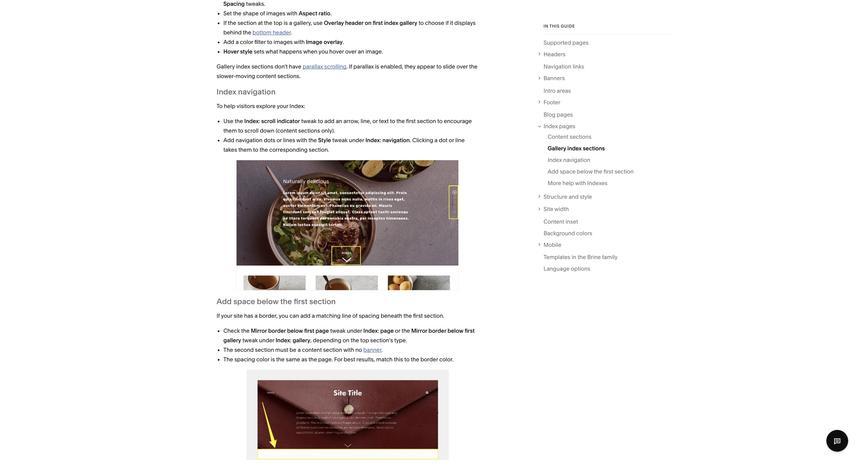 Task type: locate. For each thing, give the bounding box(es) containing it.
index:
[[290, 103, 305, 109], [244, 118, 260, 124], [366, 137, 381, 144], [364, 328, 379, 335], [276, 337, 291, 344]]

index for gallery index sections don't have parallax scrolling
[[236, 63, 250, 70]]

width
[[555, 206, 569, 213]]

scroll inside tweak to add an arrow, line, or text to the first section to encourage them to scroll down (content sections only).
[[245, 127, 259, 134]]

0 horizontal spatial parallax
[[303, 63, 323, 70]]

tweaks.
[[246, 0, 265, 7]]

0 vertical spatial help
[[224, 103, 235, 109]]

index navigation down gallery index sections link
[[548, 157, 591, 164]]

2 vertical spatial index
[[548, 157, 562, 164]]

can
[[290, 313, 299, 320]]

use
[[313, 19, 323, 26]]

section up structure and style 'link'
[[615, 168, 634, 175]]

spacing inside the second section must be a content section with no banner . the spacing color is the same as the page. for best results, match this to the border color.
[[235, 357, 255, 363]]

0 horizontal spatial spacing
[[235, 357, 255, 363]]

1 horizontal spatial on
[[365, 19, 372, 26]]

2 mirror from the left
[[411, 328, 428, 335]]

0 horizontal spatial add space below the first section
[[217, 297, 336, 307]]

have
[[289, 63, 302, 70]]

the right as
[[309, 357, 317, 363]]

section down depending
[[323, 347, 342, 354]]

is up bottom header .
[[284, 19, 288, 26]]

to
[[217, 103, 223, 109]]

index
[[384, 19, 398, 26], [236, 63, 250, 70], [568, 145, 582, 152]]

a inside . clicking a dot or line takes them to the corresponding section.
[[435, 137, 438, 144]]

when
[[303, 48, 318, 55]]

or right dots
[[277, 137, 282, 144]]

color inside add a color filter to images with image overlay . hover style sets what happens when you hover over an image.
[[240, 38, 253, 45]]

them right the takes
[[239, 146, 252, 153]]

gallery for gallery index sections
[[548, 145, 566, 152]]

pages inside index pages link
[[560, 123, 576, 130]]

0 horizontal spatial on
[[343, 337, 350, 344]]

1 vertical spatial is
[[375, 63, 379, 70]]

if inside . if parallax is enabled, they appear to slide over the slower-moving content sections.
[[349, 63, 352, 70]]

images up bottom header .
[[266, 10, 286, 17]]

to inside . clicking a dot or line takes them to the corresponding section.
[[253, 146, 258, 153]]

1 horizontal spatial add space below the first section
[[548, 168, 634, 175]]

0 vertical spatial content
[[548, 134, 569, 140]]

beneath
[[381, 313, 402, 320]]

1 vertical spatial if
[[349, 63, 352, 70]]

parallax scrolling link
[[303, 63, 347, 70]]

0 horizontal spatial line
[[342, 313, 351, 320]]

2 vertical spatial if
[[217, 313, 220, 320]]

under down tweak to add an arrow, line, or text to the first section to encourage them to scroll down (content sections only).
[[349, 137, 364, 144]]

pages inside the supported pages link
[[573, 39, 589, 46]]

0 vertical spatial them
[[224, 127, 237, 134]]

them
[[224, 127, 237, 134], [239, 146, 252, 153]]

spacing for the
[[235, 357, 255, 363]]

line inside . clicking a dot or line takes them to the corresponding section.
[[456, 137, 465, 144]]

content inside the second section must be a content section with no banner . the spacing color is the same as the page. for best results, match this to the border color.
[[302, 347, 322, 354]]

style inside 'link'
[[580, 194, 592, 200]]

background
[[544, 230, 575, 237]]

moving
[[236, 73, 255, 79]]

to inside the second section must be a content section with no banner . the spacing color is the same as the page. for best results, match this to the border color.
[[405, 357, 410, 363]]

sections inside tweak to add an arrow, line, or text to the first section to encourage them to scroll down (content sections only).
[[298, 127, 320, 134]]

0 horizontal spatial section.
[[309, 146, 329, 153]]

1 horizontal spatial if
[[224, 19, 227, 26]]

1 vertical spatial spacing
[[235, 357, 255, 363]]

tweak down only).
[[333, 137, 348, 144]]

1 vertical spatial you
[[279, 313, 288, 320]]

is left same
[[271, 357, 275, 363]]

parallax inside . if parallax is enabled, they appear to slide over the slower-moving content sections.
[[354, 63, 374, 70]]

index navigation link
[[548, 155, 591, 167]]

pages
[[573, 39, 589, 46], [557, 111, 573, 118], [560, 123, 576, 130]]

images up happens
[[274, 38, 293, 45]]

if for add
[[217, 313, 220, 320]]

to choose if it displays behind the
[[224, 19, 476, 36]]

scroll
[[261, 118, 276, 124], [245, 127, 259, 134]]

brine
[[588, 254, 601, 261]]

scroll down use the index: scroll indicator
[[245, 127, 259, 134]]

border up "color."
[[429, 328, 447, 335]]

templates in the brine family
[[544, 254, 618, 261]]

1 vertical spatial help
[[563, 180, 574, 187]]

dots
[[264, 137, 275, 144]]

overlay
[[324, 19, 344, 26]]

0 horizontal spatial index
[[236, 63, 250, 70]]

an left arrow,
[[336, 118, 342, 124]]

the right match at the bottom left
[[411, 357, 419, 363]]

1 vertical spatial style
[[580, 194, 592, 200]]

you
[[319, 48, 328, 55], [279, 313, 288, 320]]

with up best on the bottom left of the page
[[344, 347, 354, 354]]

1 horizontal spatial an
[[358, 48, 364, 55]]

1 horizontal spatial add
[[325, 118, 335, 124]]

the right use
[[235, 118, 243, 124]]

add right can
[[300, 313, 311, 320]]

(content
[[276, 127, 297, 134]]

add up hover
[[224, 38, 234, 45]]

slide
[[443, 63, 455, 70]]

navigation down 'text'
[[383, 137, 410, 144]]

banners
[[544, 75, 565, 82]]

if
[[446, 19, 449, 26]]

2 the from the top
[[224, 357, 233, 363]]

gallery up slower-
[[217, 63, 235, 70]]

help for with
[[563, 180, 574, 187]]

the inside . clicking a dot or line takes them to the corresponding section.
[[260, 146, 268, 153]]

0 vertical spatial you
[[319, 48, 328, 55]]

first inside mirror border below first gallery
[[465, 328, 475, 335]]

only).
[[321, 127, 335, 134]]

section left must
[[255, 347, 274, 354]]

1 vertical spatial scroll
[[245, 127, 259, 134]]

of up mirror border below first gallery
[[353, 313, 358, 320]]

0 horizontal spatial index navigation
[[217, 87, 276, 96]]

mobile link
[[544, 240, 673, 250]]

site width button
[[537, 205, 673, 214]]

matching
[[316, 313, 341, 320]]

1 horizontal spatial gallery
[[548, 145, 566, 152]]

0 horizontal spatial of
[[260, 10, 265, 17]]

to up only).
[[318, 118, 323, 124]]

1 vertical spatial color
[[256, 357, 270, 363]]

1 horizontal spatial index
[[384, 19, 398, 26]]

0 vertical spatial add
[[325, 118, 335, 124]]

as
[[302, 357, 307, 363]]

supported
[[544, 39, 571, 46]]

below up "color."
[[448, 328, 464, 335]]

index for gallery index sections
[[568, 145, 582, 152]]

color left filter at the left top of page
[[240, 38, 253, 45]]

index inside dropdown button
[[544, 123, 558, 130]]

2 horizontal spatial is
[[375, 63, 379, 70]]

a inside the second section must be a content section with no banner . the spacing color is the same as the page. for best results, match this to the border color.
[[298, 347, 301, 354]]

structure
[[544, 194, 568, 200]]

0 vertical spatial content
[[256, 73, 276, 79]]

the left 'style'
[[309, 137, 317, 144]]

color left same
[[256, 357, 270, 363]]

blog
[[544, 111, 556, 118]]

1 vertical spatial an
[[336, 118, 342, 124]]

the right in on the bottom right of the page
[[578, 254, 586, 261]]

index inside gallery index sections link
[[568, 145, 582, 152]]

them down use
[[224, 127, 237, 134]]

a down behind
[[236, 38, 239, 45]]

tweak right indicator
[[301, 118, 317, 124]]

scrolling
[[324, 63, 347, 70]]

1 horizontal spatial your
[[277, 103, 288, 109]]

0 vertical spatial pages
[[573, 39, 589, 46]]

enabled,
[[381, 63, 403, 70]]

0 horizontal spatial this
[[394, 357, 403, 363]]

help up structure and style
[[563, 180, 574, 187]]

index: up must
[[276, 337, 291, 344]]

2 parallax from the left
[[354, 63, 374, 70]]

0 vertical spatial header
[[345, 19, 364, 26]]

2 vertical spatial pages
[[560, 123, 576, 130]]

index down blog
[[544, 123, 558, 130]]

0 horizontal spatial content
[[256, 73, 276, 79]]

if for gallery,
[[224, 19, 227, 26]]

a left dot
[[435, 137, 438, 144]]

on up the second section must be a content section with no banner . the spacing color is the same as the page. for best results, match this to the border color.
[[343, 337, 350, 344]]

to left encourage
[[438, 118, 443, 124]]

1 vertical spatial your
[[221, 313, 232, 320]]

your up indicator
[[277, 103, 288, 109]]

footer button
[[537, 98, 673, 107]]

on up image.
[[365, 19, 372, 26]]

content inset link
[[544, 217, 578, 229]]

page up section's
[[381, 328, 394, 335]]

your left site
[[221, 313, 232, 320]]

content
[[256, 73, 276, 79], [302, 347, 322, 354]]

1 horizontal spatial color
[[256, 357, 270, 363]]

add space below the first section up border,
[[217, 297, 336, 307]]

pages for supported pages
[[573, 39, 589, 46]]

pages up index pages
[[557, 111, 573, 118]]

0 horizontal spatial page
[[316, 328, 329, 335]]

if right scrolling
[[349, 63, 352, 70]]

you left can
[[279, 313, 288, 320]]

results,
[[357, 357, 375, 363]]

to left choose
[[419, 19, 424, 26]]

under up no
[[347, 328, 362, 335]]

content inset
[[544, 219, 578, 225]]

section
[[238, 19, 257, 26], [417, 118, 436, 124], [615, 168, 634, 175], [309, 297, 336, 307], [255, 347, 274, 354], [323, 347, 342, 354]]

add inside tweak to add an arrow, line, or text to the first section to encourage them to scroll down (content sections only).
[[325, 118, 335, 124]]

over right slide
[[457, 63, 468, 70]]

0 vertical spatial an
[[358, 48, 364, 55]]

0 vertical spatial images
[[266, 10, 286, 17]]

section up matching
[[309, 297, 336, 307]]

or left 'text'
[[373, 118, 378, 124]]

section up clicking
[[417, 118, 436, 124]]

add inside add a color filter to images with image overlay . hover style sets what happens when you hover over an image.
[[224, 38, 234, 45]]

top up bottom header .
[[274, 19, 282, 26]]

if the section at the top is a gallery, use overlay header on first index gallery
[[224, 19, 418, 26]]

. inside . if parallax is enabled, they appear to slide over the slower-moving content sections.
[[347, 63, 348, 70]]

0 horizontal spatial them
[[224, 127, 237, 134]]

page
[[316, 328, 329, 335], [381, 328, 394, 335]]

1 vertical spatial images
[[274, 38, 293, 45]]

0 horizontal spatial mirror
[[251, 328, 267, 335]]

supported pages
[[544, 39, 589, 46]]

pages for blog pages
[[557, 111, 573, 118]]

in
[[572, 254, 577, 261]]

1 vertical spatial them
[[239, 146, 252, 153]]

2 vertical spatial index
[[568, 145, 582, 152]]

with up gallery, on the left top
[[287, 10, 298, 17]]

of
[[260, 10, 265, 17], [353, 313, 358, 320]]

the inside . if parallax is enabled, they appear to slide over the slower-moving content sections.
[[469, 63, 478, 70]]

the down must
[[276, 357, 285, 363]]

1 vertical spatial line
[[342, 313, 351, 320]]

or inside . clicking a dot or line takes them to the corresponding section.
[[449, 137, 454, 144]]

an left image.
[[358, 48, 364, 55]]

1 horizontal spatial line
[[456, 137, 465, 144]]

to down type.
[[405, 357, 410, 363]]

0 horizontal spatial gallery
[[224, 337, 241, 344]]

index pages link
[[544, 122, 673, 131]]

0 horizontal spatial an
[[336, 118, 342, 124]]

0 horizontal spatial space
[[234, 297, 255, 307]]

sections up the add navigation dots or lines with the style tweak under index: navigation
[[298, 127, 320, 134]]

mobile
[[544, 242, 562, 249]]

line right matching
[[342, 313, 351, 320]]

1 horizontal spatial spacing
[[359, 313, 380, 320]]

to left slide
[[437, 63, 442, 70]]

tweak
[[301, 118, 317, 124], [333, 137, 348, 144], [330, 328, 346, 335], [243, 337, 258, 344]]

if your site has a border, you can add a matching line of spacing beneath the first section.
[[217, 313, 445, 320]]

images inside add a color filter to images with image overlay . hover style sets what happens when you hover over an image.
[[274, 38, 293, 45]]

for
[[334, 357, 343, 363]]

index: up indicator
[[290, 103, 305, 109]]

0 vertical spatial this
[[550, 24, 560, 29]]

pages up content sections
[[560, 123, 576, 130]]

0 vertical spatial color
[[240, 38, 253, 45]]

. inside the second section must be a content section with no banner . the spacing color is the same as the page. for best results, match this to the border color.
[[382, 347, 383, 354]]

1 horizontal spatial over
[[457, 63, 468, 70]]

1 horizontal spatial gallery
[[293, 337, 310, 344]]

with inside spacing tweaks. set the shape of images with aspect ratio .
[[287, 10, 298, 17]]

gallery inside mirror border below first gallery
[[224, 337, 241, 344]]

image.
[[366, 48, 383, 55]]

1 parallax from the left
[[303, 63, 323, 70]]

gallery down content sections link
[[548, 145, 566, 152]]

0 vertical spatial the
[[224, 347, 233, 354]]

below
[[577, 168, 593, 175], [257, 297, 279, 307], [287, 328, 303, 335], [448, 328, 464, 335]]

1 vertical spatial this
[[394, 357, 403, 363]]

add navigation dots or lines with the style tweak under index: navigation
[[224, 137, 410, 144]]

style right and
[[580, 194, 592, 200]]

header right bottom
[[273, 29, 291, 36]]

indicator
[[277, 118, 300, 124]]

with inside more help with indexes link
[[575, 180, 586, 187]]

1 vertical spatial header
[[273, 29, 291, 36]]

gallery
[[400, 19, 418, 26], [224, 337, 241, 344], [293, 337, 310, 344]]

clicking
[[412, 137, 433, 144]]

line
[[456, 137, 465, 144], [342, 313, 351, 320]]

gallery
[[217, 63, 235, 70], [548, 145, 566, 152]]

index up more
[[548, 157, 562, 164]]

0 horizontal spatial over
[[345, 48, 357, 55]]

2 vertical spatial is
[[271, 357, 275, 363]]

parallax down image.
[[354, 63, 374, 70]]

brine mirror site border.png image
[[246, 370, 449, 461]]

family
[[602, 254, 618, 261]]

explore
[[256, 103, 276, 109]]

0 horizontal spatial your
[[221, 313, 232, 320]]

2 horizontal spatial gallery
[[400, 19, 418, 26]]

links
[[573, 63, 585, 70]]

border inside mirror border below first gallery
[[429, 328, 447, 335]]

1 horizontal spatial page
[[381, 328, 394, 335]]

color inside the second section must be a content section with no banner . the spacing color is the same as the page. for best results, match this to the border color.
[[256, 357, 270, 363]]

to right the takes
[[253, 146, 258, 153]]

index for "index navigation" link
[[548, 157, 562, 164]]

0 vertical spatial style
[[240, 48, 253, 55]]

spacing for of
[[359, 313, 380, 320]]

line,
[[361, 118, 371, 124]]

to
[[419, 19, 424, 26], [267, 38, 272, 45], [437, 63, 442, 70], [318, 118, 323, 124], [390, 118, 395, 124], [438, 118, 443, 124], [238, 127, 243, 134], [253, 146, 258, 153], [405, 357, 410, 363]]

1 vertical spatial the
[[224, 357, 233, 363]]

index up to
[[217, 87, 236, 96]]

1 vertical spatial content
[[544, 219, 565, 225]]

lines
[[283, 137, 295, 144]]

gallery inside gallery index sections link
[[548, 145, 566, 152]]

gallery index sections link
[[548, 144, 605, 155]]

1 horizontal spatial section.
[[424, 313, 445, 320]]

gallery left choose
[[400, 19, 418, 26]]

images
[[266, 10, 286, 17], [274, 38, 293, 45]]

1 vertical spatial over
[[457, 63, 468, 70]]

is left enabled,
[[375, 63, 379, 70]]

content for content sections
[[548, 134, 569, 140]]

0 horizontal spatial style
[[240, 48, 253, 55]]

banners button
[[537, 74, 673, 83]]

add
[[224, 38, 234, 45], [224, 137, 234, 144], [548, 168, 559, 175], [217, 297, 232, 307]]

1 vertical spatial index
[[236, 63, 250, 70]]

ratio
[[319, 10, 331, 17]]

has
[[244, 313, 253, 320]]

0 vertical spatial gallery
[[217, 63, 235, 70]]

space
[[560, 168, 576, 175], [234, 297, 255, 307]]

the inside tweak to add an arrow, line, or text to the first section to encourage them to scroll down (content sections only).
[[397, 118, 405, 124]]

0 horizontal spatial header
[[273, 29, 291, 36]]

the right 'text'
[[397, 118, 405, 124]]

1 the from the top
[[224, 347, 233, 354]]

spacing left beneath
[[359, 313, 380, 320]]

under down border,
[[259, 337, 274, 344]]

pages for index pages
[[560, 123, 576, 130]]

second
[[235, 347, 254, 354]]

templates in the brine family link
[[544, 253, 618, 264]]

corresponding
[[269, 146, 308, 153]]

index: up section's
[[364, 328, 379, 335]]

1 horizontal spatial mirror
[[411, 328, 428, 335]]

. inside spacing tweaks. set the shape of images with aspect ratio .
[[331, 10, 332, 17]]

over right hover
[[345, 48, 357, 55]]

section.
[[309, 146, 329, 153], [424, 313, 445, 320]]

0 horizontal spatial is
[[271, 357, 275, 363]]

1 horizontal spatial of
[[353, 313, 358, 320]]

1 vertical spatial on
[[343, 337, 350, 344]]

add up only).
[[325, 118, 335, 124]]

0 vertical spatial spacing
[[359, 313, 380, 320]]

2 horizontal spatial if
[[349, 63, 352, 70]]

1 page from the left
[[316, 328, 329, 335]]

1 horizontal spatial parallax
[[354, 63, 374, 70]]

they
[[405, 63, 416, 70]]

pages inside blog pages link
[[557, 111, 573, 118]]

index: down line,
[[366, 137, 381, 144]]

content down the ,
[[302, 347, 322, 354]]

spacing tweaks. set the shape of images with aspect ratio .
[[224, 0, 332, 17]]

1 vertical spatial gallery
[[548, 145, 566, 152]]

below up more help with indexes
[[577, 168, 593, 175]]

appear
[[417, 63, 435, 70]]



Task type: vqa. For each thing, say whether or not it's contained in the screenshot.
'passwords' in the Page Passwords link
no



Task type: describe. For each thing, give the bounding box(es) containing it.
over inside add a color filter to images with image overlay . hover style sets what happens when you hover over an image.
[[345, 48, 357, 55]]

1 vertical spatial space
[[234, 297, 255, 307]]

sections up gallery index sections
[[570, 134, 592, 140]]

shape
[[243, 10, 259, 17]]

language options link
[[544, 264, 591, 276]]

1 horizontal spatial space
[[560, 168, 576, 175]]

0 horizontal spatial add
[[300, 313, 311, 320]]

add up check
[[217, 297, 232, 307]]

sets
[[254, 48, 265, 55]]

to inside to choose if it displays behind the
[[419, 19, 424, 26]]

a left matching
[[312, 313, 315, 320]]

dot
[[439, 137, 448, 144]]

them inside tweak to add an arrow, line, or text to the first section to encourage them to scroll down (content sections only).
[[224, 127, 237, 134]]

content sections link
[[548, 132, 592, 144]]

1 vertical spatial add space below the first section
[[217, 297, 336, 307]]

best
[[344, 357, 355, 363]]

headers
[[544, 51, 566, 58]]

more help with indexes
[[548, 180, 608, 187]]

2 page from the left
[[381, 328, 394, 335]]

content sections
[[548, 134, 592, 140]]

arrow,
[[344, 118, 359, 124]]

colors
[[577, 230, 593, 237]]

is inside . if parallax is enabled, they appear to slide over the slower-moving content sections.
[[375, 63, 379, 70]]

2 vertical spatial under
[[259, 337, 274, 344]]

of inside spacing tweaks. set the shape of images with aspect ratio .
[[260, 10, 265, 17]]

gallery index sections
[[548, 145, 605, 152]]

background colors
[[544, 230, 593, 237]]

content for content inset
[[544, 219, 565, 225]]

1 mirror from the left
[[251, 328, 267, 335]]

mirror border below first gallery
[[224, 328, 475, 344]]

or inside tweak to add an arrow, line, or text to the first section to encourage them to scroll down (content sections only).
[[373, 118, 378, 124]]

filter
[[255, 38, 266, 45]]

takes
[[224, 146, 237, 153]]

1 horizontal spatial top
[[361, 337, 369, 344]]

or up type.
[[395, 328, 401, 335]]

overlay
[[324, 38, 343, 45]]

blog pages
[[544, 111, 573, 118]]

sections up add space below the first section link
[[583, 145, 605, 152]]

. inside add a color filter to images with image overlay . hover style sets what happens when you hover over an image.
[[343, 38, 344, 45]]

below inside add space below the first section link
[[577, 168, 593, 175]]

below down can
[[287, 328, 303, 335]]

banner link
[[364, 347, 382, 354]]

sections down sets
[[252, 63, 273, 70]]

below up border,
[[257, 297, 279, 307]]

to right 'text'
[[390, 118, 395, 124]]

a left gallery, on the left top
[[289, 19, 292, 26]]

with inside the second section must be a content section with no banner . the spacing color is the same as the page. for best results, match this to the border color.
[[344, 347, 354, 354]]

in
[[544, 24, 549, 29]]

an inside tweak to add an arrow, line, or text to the first section to encourage them to scroll down (content sections only).
[[336, 118, 342, 124]]

section. inside . clicking a dot or line takes them to the corresponding section.
[[309, 146, 329, 153]]

aspect
[[299, 10, 317, 17]]

gallery index sections don't have parallax scrolling
[[217, 63, 347, 70]]

index: down visitors
[[244, 118, 260, 124]]

bottom header .
[[253, 29, 292, 36]]

at
[[258, 19, 263, 26]]

site
[[544, 206, 554, 213]]

set
[[224, 10, 232, 17]]

. clicking a dot or line takes them to the corresponding section.
[[224, 137, 465, 153]]

down
[[260, 127, 275, 134]]

tweak to add an arrow, line, or text to the first section to encourage them to scroll down (content sections only).
[[224, 118, 472, 134]]

over inside . if parallax is enabled, they appear to slide over the slower-moving content sections.
[[457, 63, 468, 70]]

0 vertical spatial top
[[274, 19, 282, 26]]

the inside to choose if it displays behind the
[[243, 29, 251, 36]]

this inside the second section must be a content section with no banner . the spacing color is the same as the page. for best results, match this to the border color.
[[394, 357, 403, 363]]

. if parallax is enabled, they appear to slide over the slower-moving content sections.
[[217, 63, 478, 79]]

content inside . if parallax is enabled, they appear to slide over the slower-moving content sections.
[[256, 73, 276, 79]]

1 horizontal spatial is
[[284, 19, 288, 26]]

1 horizontal spatial index navigation
[[548, 157, 591, 164]]

footer
[[544, 99, 561, 106]]

depending
[[313, 337, 342, 344]]

a right has
[[255, 313, 258, 320]]

text
[[379, 118, 389, 124]]

site
[[234, 313, 243, 320]]

the up can
[[280, 297, 292, 307]]

tweak up depending
[[330, 328, 346, 335]]

hover
[[330, 48, 344, 55]]

1 horizontal spatial header
[[345, 19, 364, 26]]

add space below the first section link
[[548, 167, 634, 179]]

navigation links
[[544, 63, 585, 70]]

0 vertical spatial on
[[365, 19, 372, 26]]

0 vertical spatial index
[[217, 87, 236, 96]]

the right check
[[241, 328, 250, 335]]

brine index nav.png image
[[236, 160, 459, 291]]

the right at
[[264, 19, 273, 26]]

. inside . clicking a dot or line takes them to the corresponding section.
[[410, 137, 411, 144]]

sections.
[[278, 73, 301, 79]]

check
[[224, 328, 240, 335]]

the up type.
[[402, 328, 410, 335]]

index pages button
[[537, 122, 673, 131]]

to help visitors explore your index:
[[217, 103, 305, 109]]

what
[[266, 48, 278, 55]]

navigation down the down
[[236, 137, 263, 144]]

and
[[569, 194, 579, 200]]

the right beneath
[[404, 313, 412, 320]]

help for visitors
[[224, 103, 235, 109]]

to inside . if parallax is enabled, they appear to slide over the slower-moving content sections.
[[437, 63, 442, 70]]

the up indexes
[[594, 168, 603, 175]]

tweak up second
[[243, 337, 258, 344]]

0 vertical spatial add space below the first section
[[548, 168, 634, 175]]

add up more
[[548, 168, 559, 175]]

1 horizontal spatial scroll
[[261, 118, 276, 124]]

a inside add a color filter to images with image overlay . hover style sets what happens when you hover over an image.
[[236, 38, 239, 45]]

section inside tweak to add an arrow, line, or text to the first section to encourage them to scroll down (content sections only).
[[417, 118, 436, 124]]

type.
[[395, 337, 407, 344]]

in this guide
[[544, 24, 575, 29]]

no
[[356, 347, 362, 354]]

footer link
[[544, 98, 673, 107]]

with inside add a color filter to images with image overlay . hover style sets what happens when you hover over an image.
[[294, 38, 305, 45]]

you inside add a color filter to images with image overlay . hover style sets what happens when you hover over an image.
[[319, 48, 328, 55]]

gallery for gallery index sections don't have parallax scrolling
[[217, 63, 235, 70]]

style inside add a color filter to images with image overlay . hover style sets what happens when you hover over an image.
[[240, 48, 253, 55]]

bottom
[[253, 29, 272, 36]]

is inside the second section must be a content section with no banner . the spacing color is the same as the page. for best results, match this to the border color.
[[271, 357, 275, 363]]

to inside add a color filter to images with image overlay . hover style sets what happens when you hover over an image.
[[267, 38, 272, 45]]

behind
[[224, 29, 242, 36]]

them inside . clicking a dot or line takes them to the corresponding section.
[[239, 146, 252, 153]]

the up behind
[[228, 19, 236, 26]]

0 vertical spatial under
[[349, 137, 364, 144]]

to down use the index: scroll indicator
[[238, 127, 243, 134]]

site width
[[544, 206, 569, 213]]

check the mirror border below first page tweak under index: page or the
[[224, 328, 411, 335]]

below inside mirror border below first gallery
[[448, 328, 464, 335]]

navigation down gallery index sections link
[[564, 157, 591, 164]]

must
[[275, 347, 288, 354]]

0 vertical spatial index navigation
[[217, 87, 276, 96]]

background colors link
[[544, 229, 593, 240]]

images inside spacing tweaks. set the shape of images with aspect ratio .
[[266, 10, 286, 17]]

headers link
[[544, 50, 673, 59]]

index pages
[[544, 123, 576, 130]]

intro areas
[[544, 87, 571, 94]]

add up the takes
[[224, 137, 234, 144]]

use the index: scroll indicator
[[224, 118, 300, 124]]

1 vertical spatial section.
[[424, 313, 445, 320]]

index for index pages link
[[544, 123, 558, 130]]

0 horizontal spatial you
[[279, 313, 288, 320]]

1 vertical spatial of
[[353, 313, 358, 320]]

border inside the second section must be a content section with no banner . the spacing color is the same as the page. for best results, match this to the border color.
[[421, 357, 438, 363]]

border down border,
[[268, 328, 286, 335]]

first inside tweak to add an arrow, line, or text to the first section to encourage them to scroll down (content sections only).
[[406, 118, 416, 124]]

encourage
[[444, 118, 472, 124]]

choose
[[425, 19, 445, 26]]

0 vertical spatial your
[[277, 103, 288, 109]]

it
[[450, 19, 453, 26]]

match
[[376, 357, 393, 363]]

section's
[[370, 337, 393, 344]]

add a color filter to images with image overlay . hover style sets what happens when you hover over an image.
[[224, 38, 383, 55]]

the inside spacing tweaks. set the shape of images with aspect ratio .
[[233, 10, 242, 17]]

navigation up to help visitors explore your index:
[[238, 87, 276, 96]]

an inside add a color filter to images with image overlay . hover style sets what happens when you hover over an image.
[[358, 48, 364, 55]]

visitors
[[237, 103, 255, 109]]

navigation
[[544, 63, 572, 70]]

with right lines
[[297, 137, 307, 144]]

banner
[[364, 347, 382, 354]]

the up no
[[351, 337, 359, 344]]

section down shape
[[238, 19, 257, 26]]

options
[[571, 266, 591, 273]]

headers button
[[537, 50, 673, 59]]

structure and style
[[544, 194, 592, 200]]

tweak inside tweak to add an arrow, line, or text to the first section to encourage them to scroll down (content sections only).
[[301, 118, 317, 124]]

1 vertical spatial under
[[347, 328, 362, 335]]

site width link
[[544, 205, 673, 214]]

don't
[[275, 63, 288, 70]]

hover
[[224, 48, 239, 55]]

intro areas link
[[544, 86, 571, 98]]

be
[[290, 347, 296, 354]]

supported pages link
[[544, 38, 589, 50]]

mirror inside mirror border below first gallery
[[411, 328, 428, 335]]



